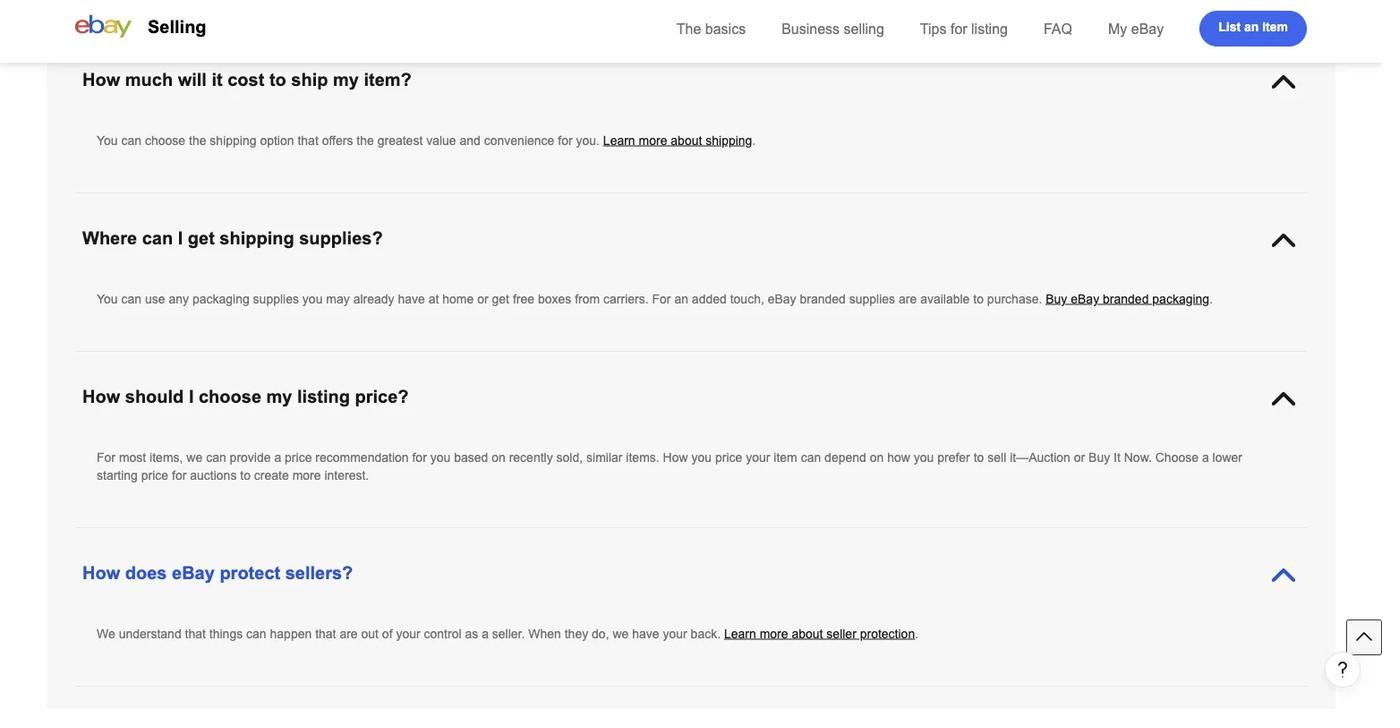 Task type: describe. For each thing, give the bounding box(es) containing it.
0 vertical spatial have
[[398, 292, 425, 306]]

sellers?
[[285, 563, 353, 583]]

ship
[[291, 70, 328, 90]]

we
[[97, 627, 115, 641]]

1 horizontal spatial listing
[[971, 21, 1008, 37]]

list an item
[[1219, 20, 1288, 34]]

your for when
[[663, 627, 687, 641]]

does
[[125, 563, 167, 583]]

may
[[326, 292, 350, 306]]

item?
[[364, 70, 412, 90]]

or inside for most items, we can provide a price recommendation for you based on recently sold, similar items. how you price your item can depend on how you prefer to sell it—auction or buy it now. choose a lower starting price for auctions to create more interest.
[[1074, 450, 1085, 464]]

0 vertical spatial more
[[639, 133, 667, 147]]

from
[[575, 292, 600, 306]]

tips for listing link
[[920, 21, 1008, 37]]

sell
[[988, 450, 1007, 464]]

learn more about seller protection link
[[724, 627, 915, 641]]

choose
[[1156, 450, 1199, 464]]

1 on from the left
[[492, 450, 506, 464]]

how does ebay protect sellers?
[[82, 563, 353, 583]]

items.
[[626, 450, 660, 464]]

for inside for most items, we can provide a price recommendation for you based on recently sold, similar items. how you price your item can depend on how you prefer to sell it—auction or buy it now. choose a lower starting price for auctions to create more interest.
[[97, 450, 115, 464]]

depend
[[825, 450, 866, 464]]

0 vertical spatial for
[[652, 292, 671, 306]]

item inside for most items, we can provide a price recommendation for you based on recently sold, similar items. how you price your item can depend on how you prefer to sell it—auction or buy it now. choose a lower starting price for auctions to create more interest.
[[774, 450, 797, 464]]

purchase.
[[987, 292, 1042, 306]]

can right the where
[[142, 228, 173, 248]]

1 horizontal spatial choose
[[199, 387, 261, 406]]

for left 'you.'
[[558, 133, 573, 147]]

at
[[429, 292, 439, 306]]

0 horizontal spatial about
[[671, 133, 702, 147]]

1 horizontal spatial price
[[285, 450, 312, 464]]

1 horizontal spatial are
[[899, 292, 917, 306]]

can up auctions
[[206, 450, 226, 464]]

that for it
[[298, 133, 319, 147]]

we inside for most items, we can provide a price recommendation for you based on recently sold, similar items. how you price your item can depend on how you prefer to sell it—auction or buy it now. choose a lower starting price for auctions to create more interest.
[[187, 450, 203, 464]]

option
[[260, 133, 294, 147]]

list
[[1219, 20, 1241, 34]]

it
[[1114, 450, 1121, 464]]

value
[[426, 133, 456, 147]]

can left use
[[121, 292, 142, 306]]

seller.
[[492, 627, 525, 641]]

0 vertical spatial or
[[477, 292, 489, 306]]

1 horizontal spatial a
[[482, 627, 489, 641]]

recently
[[509, 450, 553, 464]]

home
[[443, 292, 474, 306]]

for right tips
[[951, 21, 967, 37]]

0 horizontal spatial an
[[674, 292, 688, 306]]

my ebay
[[1108, 21, 1164, 37]]

ebay right touch,
[[768, 292, 796, 306]]

0 vertical spatial an
[[1244, 20, 1259, 34]]

when
[[528, 627, 561, 641]]

can left depend
[[801, 450, 821, 464]]

0 vertical spatial learn
[[603, 133, 635, 147]]

to down provide at the left bottom
[[240, 468, 251, 482]]

how
[[887, 450, 910, 464]]

0 horizontal spatial get
[[188, 228, 215, 248]]

back.
[[691, 627, 721, 641]]

my ebay link
[[1108, 21, 1164, 37]]

to right available
[[973, 292, 984, 306]]

as
[[465, 627, 478, 641]]

ebay right purchase.
[[1071, 292, 1100, 306]]

the basics
[[677, 21, 746, 37]]

2 branded from the left
[[1103, 292, 1149, 306]]

how much will it cost to ship my item?
[[82, 70, 412, 90]]

1 vertical spatial .
[[1210, 292, 1213, 306]]

how should i choose my listing price?
[[82, 387, 409, 406]]

control
[[424, 627, 462, 641]]

to left ship at the left top of page
[[269, 70, 286, 90]]

basics
[[705, 21, 746, 37]]

prefer
[[938, 450, 970, 464]]

1 horizontal spatial we
[[613, 627, 629, 641]]

do,
[[592, 627, 609, 641]]

that left things on the bottom
[[185, 627, 206, 641]]

use
[[145, 292, 165, 306]]

0 horizontal spatial a
[[274, 450, 281, 464]]

protect
[[220, 563, 280, 583]]

protection
[[860, 627, 915, 641]]

0 horizontal spatial my
[[266, 387, 292, 406]]

selling
[[148, 17, 206, 37]]

1 packaging from the left
[[192, 292, 250, 306]]

0 vertical spatial choose
[[145, 133, 185, 147]]

they
[[565, 627, 588, 641]]

2 on from the left
[[870, 450, 884, 464]]

will
[[178, 70, 207, 90]]

my
[[1108, 21, 1127, 37]]

already
[[353, 292, 394, 306]]

the
[[677, 21, 701, 37]]

ebay right does at the left
[[172, 563, 215, 583]]

items,
[[150, 450, 183, 464]]

of
[[382, 627, 393, 641]]

boxes
[[538, 292, 571, 306]]

1 horizontal spatial my
[[333, 70, 359, 90]]

we understand that things can happen that are out of your control as a seller. when they do, we have your back. learn more about seller protection .
[[97, 627, 919, 641]]

2 horizontal spatial a
[[1202, 450, 1209, 464]]

shipping for option
[[210, 133, 257, 147]]

it—auction
[[1010, 450, 1071, 464]]

1 horizontal spatial get
[[492, 292, 509, 306]]

buy ebay branded packaging link
[[1046, 292, 1210, 306]]

where can i get shipping supplies?
[[82, 228, 383, 248]]

learn more about shipping link
[[603, 133, 752, 147]]

business
[[782, 21, 840, 37]]

can down 'much'
[[121, 133, 142, 147]]

offers
[[322, 133, 353, 147]]

0 vertical spatial .
[[752, 133, 756, 147]]

starting
[[97, 468, 138, 482]]

selling
[[844, 21, 884, 37]]

understand
[[119, 627, 181, 641]]

for most items, we can provide a price recommendation for you based on recently sold, similar items. how you price your item can depend on how you prefer to sell it—auction or buy it now. choose a lower starting price for auctions to create more interest.
[[97, 450, 1243, 482]]



Task type: locate. For each thing, give the bounding box(es) containing it.
tips
[[920, 21, 947, 37]]

you
[[97, 133, 118, 147], [97, 292, 118, 306]]

you left may
[[302, 292, 323, 306]]

2 horizontal spatial your
[[746, 450, 770, 464]]

2 supplies from the left
[[849, 292, 895, 306]]

have right do,
[[632, 627, 659, 641]]

supplies
[[253, 292, 299, 306], [849, 292, 895, 306]]

1 vertical spatial buy
[[1089, 450, 1110, 464]]

price
[[285, 450, 312, 464], [715, 450, 742, 464], [141, 468, 168, 482]]

buy right purchase.
[[1046, 292, 1067, 306]]

are left out
[[340, 627, 358, 641]]

1 horizontal spatial on
[[870, 450, 884, 464]]

0 horizontal spatial packaging
[[192, 292, 250, 306]]

for right carriers.
[[652, 292, 671, 306]]

out
[[361, 627, 379, 641]]

1 vertical spatial get
[[492, 292, 509, 306]]

much
[[125, 70, 173, 90]]

price up create
[[285, 450, 312, 464]]

1 horizontal spatial an
[[1244, 20, 1259, 34]]

1 horizontal spatial branded
[[1103, 292, 1149, 306]]

tips for listing
[[920, 21, 1008, 37]]

listing right tips
[[971, 21, 1008, 37]]

1 vertical spatial you
[[97, 292, 118, 306]]

item
[[1263, 20, 1288, 34], [774, 450, 797, 464]]

you for where
[[97, 292, 118, 306]]

should
[[125, 387, 184, 406]]

you left the based
[[430, 450, 451, 464]]

1 vertical spatial learn
[[724, 627, 756, 641]]

your left depend
[[746, 450, 770, 464]]

provide
[[230, 450, 271, 464]]

0 horizontal spatial are
[[340, 627, 358, 641]]

we
[[187, 450, 203, 464], [613, 627, 629, 641]]

how for how should i choose my listing price?
[[82, 387, 120, 406]]

a right as
[[482, 627, 489, 641]]

your left back.
[[663, 627, 687, 641]]

0 horizontal spatial branded
[[800, 292, 846, 306]]

1 vertical spatial for
[[97, 450, 115, 464]]

available
[[920, 292, 970, 306]]

0 vertical spatial are
[[899, 292, 917, 306]]

2 packaging from the left
[[1153, 292, 1210, 306]]

how for how does ebay protect sellers?
[[82, 563, 120, 583]]

1 supplies from the left
[[253, 292, 299, 306]]

1 horizontal spatial about
[[792, 627, 823, 641]]

1 horizontal spatial or
[[1074, 450, 1085, 464]]

1 horizontal spatial i
[[189, 387, 194, 406]]

0 vertical spatial get
[[188, 228, 215, 248]]

your inside for most items, we can provide a price recommendation for you based on recently sold, similar items. how you price your item can depend on how you prefer to sell it—auction or buy it now. choose a lower starting price for auctions to create more interest.
[[746, 450, 770, 464]]

how left does at the left
[[82, 563, 120, 583]]

1 horizontal spatial more
[[639, 133, 667, 147]]

learn right back.
[[724, 627, 756, 641]]

business selling
[[782, 21, 884, 37]]

that for protect
[[315, 627, 336, 641]]

an left added
[[674, 292, 688, 306]]

to
[[269, 70, 286, 90], [973, 292, 984, 306], [974, 450, 984, 464], [240, 468, 251, 482]]

0 horizontal spatial for
[[97, 450, 115, 464]]

1 vertical spatial more
[[292, 468, 321, 482]]

0 horizontal spatial we
[[187, 450, 203, 464]]

list an item link
[[1200, 11, 1307, 47]]

item left depend
[[774, 450, 797, 464]]

sold,
[[556, 450, 583, 464]]

carriers.
[[603, 292, 649, 306]]

2 horizontal spatial more
[[760, 627, 788, 641]]

can right things on the bottom
[[246, 627, 266, 641]]

2 horizontal spatial .
[[1210, 292, 1213, 306]]

how for how much will it cost to ship my item?
[[82, 70, 120, 90]]

an right list
[[1244, 20, 1259, 34]]

create
[[254, 468, 289, 482]]

you.
[[576, 133, 600, 147]]

0 horizontal spatial price
[[141, 468, 168, 482]]

1 vertical spatial an
[[674, 292, 688, 306]]

more right 'you.'
[[639, 133, 667, 147]]

learn
[[603, 133, 635, 147], [724, 627, 756, 641]]

0 vertical spatial listing
[[971, 21, 1008, 37]]

things
[[209, 627, 243, 641]]

0 vertical spatial buy
[[1046, 292, 1067, 306]]

added
[[692, 292, 727, 306]]

0 horizontal spatial choose
[[145, 133, 185, 147]]

0 horizontal spatial on
[[492, 450, 506, 464]]

price?
[[355, 387, 409, 406]]

0 horizontal spatial i
[[178, 228, 183, 248]]

most
[[119, 450, 146, 464]]

for down items,
[[172, 468, 187, 482]]

the right offers
[[357, 133, 374, 147]]

ebay right my
[[1131, 21, 1164, 37]]

1 vertical spatial about
[[792, 627, 823, 641]]

your for similar
[[746, 450, 770, 464]]

i right should
[[189, 387, 194, 406]]

0 horizontal spatial the
[[189, 133, 206, 147]]

listing left the price?
[[297, 387, 350, 406]]

0 horizontal spatial more
[[292, 468, 321, 482]]

about
[[671, 133, 702, 147], [792, 627, 823, 641]]

1 horizontal spatial .
[[915, 627, 919, 641]]

2 horizontal spatial price
[[715, 450, 742, 464]]

you right how
[[914, 450, 934, 464]]

that left offers
[[298, 133, 319, 147]]

get left free
[[492, 292, 509, 306]]

you can choose the shipping option that offers the greatest value and convenience for you. learn more about shipping .
[[97, 133, 756, 147]]

buy inside for most items, we can provide a price recommendation for you based on recently sold, similar items. how you price your item can depend on how you prefer to sell it—auction or buy it now. choose a lower starting price for auctions to create more interest.
[[1089, 450, 1110, 464]]

seller
[[827, 627, 857, 641]]

more inside for most items, we can provide a price recommendation for you based on recently sold, similar items. how you price your item can depend on how you prefer to sell it—auction or buy it now. choose a lower starting price for auctions to create more interest.
[[292, 468, 321, 482]]

1 horizontal spatial your
[[663, 627, 687, 641]]

0 vertical spatial about
[[671, 133, 702, 147]]

lower
[[1213, 450, 1243, 464]]

0 horizontal spatial have
[[398, 292, 425, 306]]

0 vertical spatial we
[[187, 450, 203, 464]]

buy
[[1046, 292, 1067, 306], [1089, 450, 1110, 464]]

more
[[639, 133, 667, 147], [292, 468, 321, 482], [760, 627, 788, 641]]

supplies left available
[[849, 292, 895, 306]]

on right the based
[[492, 450, 506, 464]]

2 vertical spatial .
[[915, 627, 919, 641]]

and
[[460, 133, 481, 147]]

touch,
[[730, 292, 764, 306]]

1 branded from the left
[[800, 292, 846, 306]]

1 horizontal spatial packaging
[[1153, 292, 1210, 306]]

are left available
[[899, 292, 917, 306]]

price down items,
[[141, 468, 168, 482]]

how inside for most items, we can provide a price recommendation for you based on recently sold, similar items. how you price your item can depend on how you prefer to sell it—auction or buy it now. choose a lower starting price for auctions to create more interest.
[[663, 450, 688, 464]]

item right list
[[1263, 20, 1288, 34]]

you
[[302, 292, 323, 306], [430, 450, 451, 464], [692, 450, 712, 464], [914, 450, 934, 464]]

have
[[398, 292, 425, 306], [632, 627, 659, 641]]

supplies left may
[[253, 292, 299, 306]]

1 horizontal spatial for
[[652, 292, 671, 306]]

branded
[[800, 292, 846, 306], [1103, 292, 1149, 306]]

are
[[899, 292, 917, 306], [340, 627, 358, 641]]

0 horizontal spatial buy
[[1046, 292, 1067, 306]]

for
[[652, 292, 671, 306], [97, 450, 115, 464]]

or
[[477, 292, 489, 306], [1074, 450, 1085, 464]]

1 the from the left
[[189, 133, 206, 147]]

0 vertical spatial item
[[1263, 20, 1288, 34]]

0 horizontal spatial listing
[[297, 387, 350, 406]]

2 you from the top
[[97, 292, 118, 306]]

have left at
[[398, 292, 425, 306]]

your right of
[[396, 627, 420, 641]]

1 vertical spatial i
[[189, 387, 194, 406]]

0 horizontal spatial your
[[396, 627, 420, 641]]

that right happen
[[315, 627, 336, 641]]

1 vertical spatial are
[[340, 627, 358, 641]]

similar
[[586, 450, 623, 464]]

you for how
[[97, 133, 118, 147]]

the down will
[[189, 133, 206, 147]]

or right home
[[477, 292, 489, 306]]

for up starting
[[97, 450, 115, 464]]

you can use any packaging supplies you may already have at home or get free boxes from carriers. for an added touch, ebay branded supplies are available to purchase. buy ebay branded packaging .
[[97, 292, 1213, 306]]

more right create
[[292, 468, 321, 482]]

supplies?
[[299, 228, 383, 248]]

it
[[212, 70, 223, 90]]

0 horizontal spatial supplies
[[253, 292, 299, 306]]

.
[[752, 133, 756, 147], [1210, 292, 1213, 306], [915, 627, 919, 641]]

my right ship at the left top of page
[[333, 70, 359, 90]]

1 vertical spatial have
[[632, 627, 659, 641]]

based
[[454, 450, 488, 464]]

i for choose
[[189, 387, 194, 406]]

for
[[951, 21, 967, 37], [558, 133, 573, 147], [412, 450, 427, 464], [172, 468, 187, 482]]

help, opens dialogs image
[[1334, 660, 1352, 678]]

you right the items.
[[692, 450, 712, 464]]

convenience
[[484, 133, 555, 147]]

a up create
[[274, 450, 281, 464]]

choose
[[145, 133, 185, 147], [199, 387, 261, 406]]

1 horizontal spatial item
[[1263, 20, 1288, 34]]

get up the any
[[188, 228, 215, 248]]

1 horizontal spatial buy
[[1089, 450, 1110, 464]]

for left the based
[[412, 450, 427, 464]]

to left sell
[[974, 450, 984, 464]]

cost
[[228, 70, 264, 90]]

1 vertical spatial choose
[[199, 387, 261, 406]]

0 horizontal spatial or
[[477, 292, 489, 306]]

0 horizontal spatial .
[[752, 133, 756, 147]]

i for get
[[178, 228, 183, 248]]

1 vertical spatial listing
[[297, 387, 350, 406]]

learn right 'you.'
[[603, 133, 635, 147]]

2 vertical spatial more
[[760, 627, 788, 641]]

choose up provide at the left bottom
[[199, 387, 261, 406]]

1 vertical spatial item
[[774, 450, 797, 464]]

on left how
[[870, 450, 884, 464]]

how left 'much'
[[82, 70, 120, 90]]

free
[[513, 292, 534, 306]]

2 the from the left
[[357, 133, 374, 147]]

listing
[[971, 21, 1008, 37], [297, 387, 350, 406]]

0 vertical spatial my
[[333, 70, 359, 90]]

recommendation
[[315, 450, 409, 464]]

a left lower on the right
[[1202, 450, 1209, 464]]

1 vertical spatial my
[[266, 387, 292, 406]]

now.
[[1124, 450, 1152, 464]]

interest.
[[324, 468, 369, 482]]

or left the it
[[1074, 450, 1085, 464]]

on
[[492, 450, 506, 464], [870, 450, 884, 464]]

more left seller
[[760, 627, 788, 641]]

1 horizontal spatial have
[[632, 627, 659, 641]]

can
[[121, 133, 142, 147], [142, 228, 173, 248], [121, 292, 142, 306], [206, 450, 226, 464], [801, 450, 821, 464], [246, 627, 266, 641]]

shipping
[[210, 133, 257, 147], [706, 133, 752, 147], [220, 228, 294, 248]]

faq link
[[1044, 21, 1073, 37]]

0 horizontal spatial item
[[774, 450, 797, 464]]

we up auctions
[[187, 450, 203, 464]]

0 vertical spatial i
[[178, 228, 183, 248]]

the basics link
[[677, 21, 746, 37]]

business selling link
[[782, 21, 884, 37]]

greatest
[[378, 133, 423, 147]]

faq
[[1044, 21, 1073, 37]]

1 vertical spatial or
[[1074, 450, 1085, 464]]

shipping for supplies?
[[220, 228, 294, 248]]

1 you from the top
[[97, 133, 118, 147]]

choose down 'much'
[[145, 133, 185, 147]]

0 vertical spatial you
[[97, 133, 118, 147]]

auctions
[[190, 468, 237, 482]]

how right the items.
[[663, 450, 688, 464]]

0 horizontal spatial learn
[[603, 133, 635, 147]]

buy left the it
[[1089, 450, 1110, 464]]

1 horizontal spatial learn
[[724, 627, 756, 641]]

1 horizontal spatial supplies
[[849, 292, 895, 306]]

how left should
[[82, 387, 120, 406]]

my
[[333, 70, 359, 90], [266, 387, 292, 406]]

price right the items.
[[715, 450, 742, 464]]

1 horizontal spatial the
[[357, 133, 374, 147]]

1 vertical spatial we
[[613, 627, 629, 641]]

i up the any
[[178, 228, 183, 248]]

my up provide at the left bottom
[[266, 387, 292, 406]]

where
[[82, 228, 137, 248]]

happen
[[270, 627, 312, 641]]

any
[[169, 292, 189, 306]]

we right do,
[[613, 627, 629, 641]]



Task type: vqa. For each thing, say whether or not it's contained in the screenshot.
rare
no



